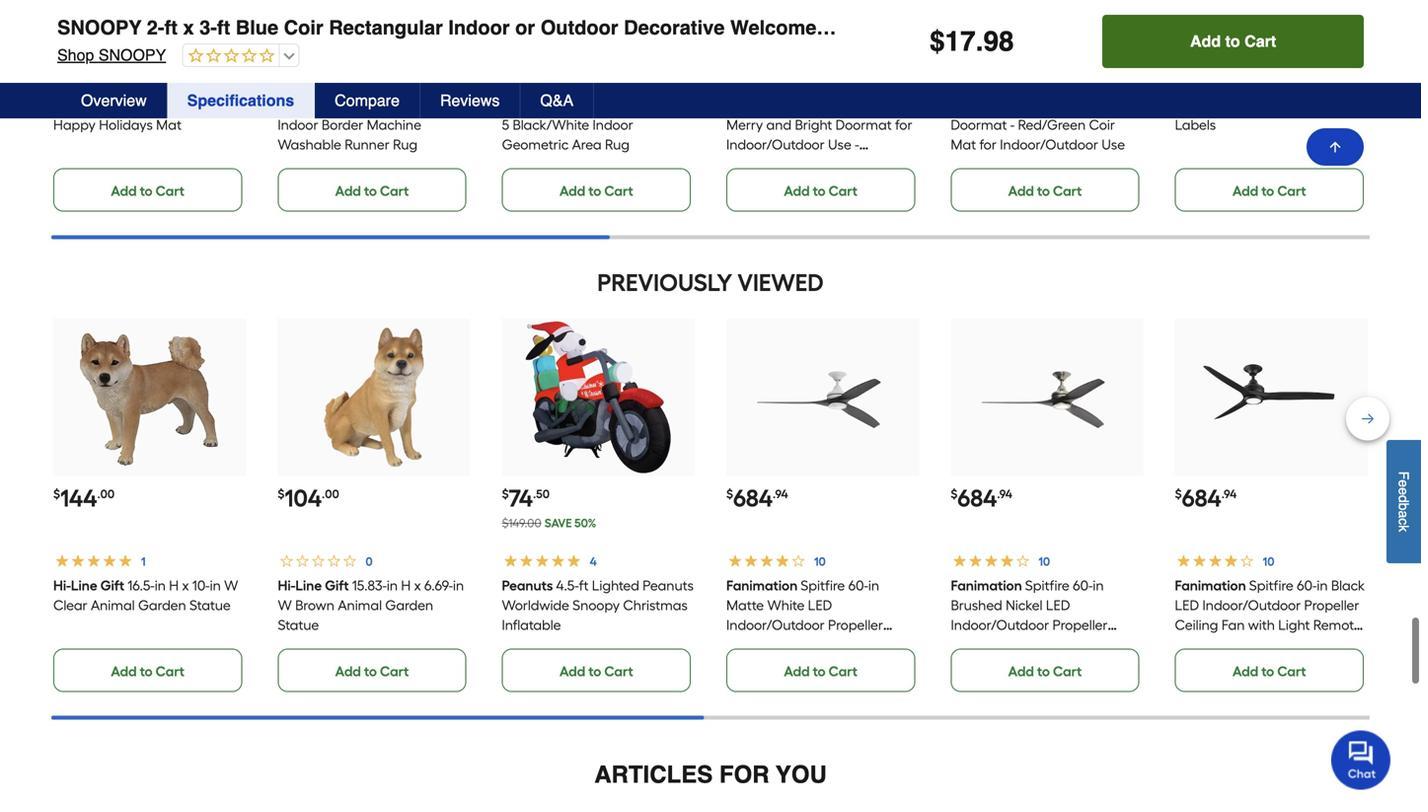 Task type: describe. For each thing, give the bounding box(es) containing it.
inflatable
[[502, 617, 561, 634]]

.00 for 144
[[97, 487, 115, 502]]

add to cart for 1st 684 list item from the left
[[784, 664, 858, 680]]

50%
[[575, 517, 597, 531]]

and inside 17-in x 29-in merry and bright doormat for indoor/outdoor use - brown/blue coir mat
[[767, 117, 792, 134]]

add for 4th list item from the right
[[560, 183, 586, 200]]

black inside the black plaid 3 x 5 black/white indoor geometric area rug
[[604, 97, 637, 114]]

add for 104 list item
[[335, 664, 361, 680]]

684 for spitfire 60-in black led indoor/outdoor propeller ceiling fan with light remote (3-blade)
[[1182, 485, 1222, 513]]

2 x 6 (ft) grey indoor border machine washable runner rug
[[278, 97, 463, 153]]

selections for indoor
[[536, 97, 601, 114]]

2-pack 34-in happy holidays mat
[[53, 97, 217, 134]]

style for indoor
[[278, 97, 309, 114]]

coir inside snowflake joy doormat - red/green coir mat for indoor/outdoor use
[[1090, 117, 1116, 134]]

3
[[675, 97, 683, 114]]

.94 for spitfire 60-in matte white led indoor/outdoor propeller ceiling fan with light remote (3-blade)
[[773, 487, 788, 502]]

merry
[[727, 117, 763, 134]]

garden for 144
[[138, 598, 186, 614]]

add for 2nd list item from left
[[335, 183, 361, 200]]

light for spitfire 60-in brushed nickel led indoor/outdoor propeller ceiling fan with light remote (3-blade)
[[1055, 637, 1086, 654]]

add to cart for 2nd list item from left
[[335, 183, 409, 200]]

.50
[[533, 487, 550, 502]]

blade) for spitfire 60-in matte white led indoor/outdoor propeller ceiling fan with light remote (3-blade)
[[743, 657, 782, 674]]

2 e from the top
[[1397, 488, 1412, 495]]

w for 144
[[224, 578, 238, 595]]

in inside spitfire 60-in matte white led indoor/outdoor propeller ceiling fan with light remote (3-blade)
[[869, 578, 880, 595]]

hi-line gift 15.83-in h x 6.69-in w brown animal garden statue image
[[297, 320, 451, 475]]

clear
[[53, 598, 87, 614]]

(3- inside the "spitfire 60-in black led indoor/outdoor propeller ceiling fan with light remote (3-blade)"
[[1176, 637, 1191, 654]]

matte
[[727, 598, 764, 614]]

shop snoopy
[[57, 46, 166, 64]]

indoor/outdoor inside spitfire 60-in brushed nickel led indoor/outdoor propeller ceiling fan with light remote (3-blade)
[[951, 617, 1050, 634]]

remote for spitfire 60-in matte white led indoor/outdoor propeller ceiling fan with light remote (3-blade)
[[865, 637, 913, 654]]

list item containing 17-in x 29-in merry and bright doormat for indoor/outdoor use - brown/blue coir mat
[[727, 0, 920, 212]]

you
[[776, 762, 827, 789]]

indoor/outdoor inside snowflake joy doormat - red/green coir mat for indoor/outdoor use
[[1000, 136, 1099, 153]]

remote inside the "spitfire 60-in black led indoor/outdoor propeller ceiling fan with light remote (3-blade)"
[[1314, 617, 1362, 634]]

(3- for spitfire 60-in matte white led indoor/outdoor propeller ceiling fan with light remote (3-blade)
[[727, 657, 743, 674]]

add to cart for list item containing 17-in x 29-in merry and bright doormat for indoor/outdoor use - brown/blue coir mat
[[784, 183, 858, 200]]

d
[[1397, 495, 1412, 503]]

use inside 17-in x 29-in merry and bright doormat for indoor/outdoor use - brown/blue coir mat
[[828, 136, 852, 153]]

viewed
[[738, 269, 824, 297]]

1 peanuts from the left
[[502, 578, 553, 595]]

15.83-in h x 6.69-in w brown animal garden statue
[[278, 578, 464, 634]]

white
[[768, 598, 805, 614]]

previously
[[598, 269, 733, 297]]

$ 74 .50
[[502, 485, 550, 513]]

zero stars image
[[183, 47, 275, 66]]

add for "144" list item
[[111, 664, 137, 680]]

98
[[984, 26, 1015, 57]]

ceiling for spitfire 60-in matte white led indoor/outdoor propeller ceiling fan with light remote (3-blade)
[[727, 637, 770, 654]]

$ 144 .00
[[53, 485, 115, 513]]

and inside moving and storage labels
[[1271, 97, 1297, 114]]

fanimation spitfire 60-in matte white led indoor/outdoor propeller ceiling fan with light remote (3-blade) image
[[746, 320, 900, 475]]

16.5-in h x 10-in w clear animal garden statue
[[53, 578, 238, 614]]

fan for spitfire 60-in matte white led indoor/outdoor propeller ceiling fan with light remote (3-blade)
[[773, 637, 797, 654]]

runner
[[345, 136, 390, 153]]

for
[[720, 762, 770, 789]]

add for list item containing snowflake joy doormat - red/green coir mat for indoor/outdoor use
[[1009, 183, 1035, 200]]

$ 684 .94 for spitfire 60-in black led indoor/outdoor propeller ceiling fan with light remote (3-blade)
[[1176, 485, 1237, 513]]

x for 15.83-in h x 6.69-in w brown animal garden statue
[[414, 578, 421, 595]]

style for black/white
[[502, 97, 533, 114]]

$ for 16.5-in h x 10-in w clear animal garden statue
[[53, 487, 60, 502]]

$21.48
[[727, 29, 759, 43]]

propeller inside the "spitfire 60-in black led indoor/outdoor propeller ceiling fan with light remote (3-blade)"
[[1305, 598, 1360, 614]]

0 vertical spatial 2-
[[147, 16, 164, 39]]

selections for border
[[312, 97, 376, 114]]

x
[[390, 97, 399, 114]]

f e e d b a c k button
[[1387, 440, 1422, 564]]

15.83-
[[352, 578, 387, 595]]

- inside snowflake joy doormat - red/green coir mat for indoor/outdoor use
[[1011, 117, 1015, 134]]

add inside button
[[1191, 32, 1221, 50]]

x for snoopy 2-ft x 3-ft blue coir rectangular indoor or outdoor decorative welcome door mat
[[183, 16, 194, 39]]

34-
[[186, 97, 206, 114]]

- inside 17-in x 29-in merry and bright doormat for indoor/outdoor use - brown/blue coir mat
[[855, 136, 860, 153]]

4.5-ft lighted peanuts worldwide snoopy christmas inflatable
[[502, 578, 694, 634]]

add to cart for 74 list item
[[560, 664, 634, 680]]

animal for 104
[[338, 598, 382, 614]]

$149.00
[[502, 517, 542, 531]]

2- inside 2-pack 34-in happy holidays mat
[[141, 97, 153, 114]]

area
[[572, 136, 602, 153]]

blade) inside the "spitfire 60-in black led indoor/outdoor propeller ceiling fan with light remote (3-blade)"
[[1191, 637, 1231, 654]]

happy
[[53, 117, 96, 134]]

104 list item
[[278, 319, 471, 693]]

add to cart for "144" list item
[[111, 664, 185, 680]]

hi-line gift for 104
[[278, 578, 349, 595]]

brown/blue
[[727, 156, 799, 173]]

line for 104
[[295, 578, 322, 595]]

bright
[[795, 117, 833, 134]]

shop
[[57, 46, 94, 64]]

(ft)
[[413, 97, 430, 114]]

add to cart for 104 list item
[[335, 664, 409, 680]]

add down the "spitfire 60-in black led indoor/outdoor propeller ceiling fan with light remote (3-blade)"
[[1233, 664, 1259, 680]]

5
[[502, 117, 510, 134]]

21%
[[792, 29, 812, 43]]

cart inside "add to cart" button
[[1245, 32, 1277, 50]]

lighted
[[592, 578, 640, 595]]

spitfire 60-in brushed nickel led indoor/outdoor propeller ceiling fan with light remote (3-blade)
[[951, 578, 1138, 674]]

hi- for 144
[[53, 578, 71, 595]]

previously viewed
[[598, 269, 824, 297]]

74 list item
[[502, 319, 695, 693]]

17-in x 29-in merry and bright doormat for indoor/outdoor use - brown/blue coir mat link
[[727, 97, 913, 173]]

16.5-
[[128, 578, 155, 595]]

labels
[[1176, 117, 1217, 134]]

style selections for indoor
[[278, 97, 376, 114]]

10-
[[192, 578, 210, 595]]

$ for spitfire 60-in brushed nickel led indoor/outdoor propeller ceiling fan with light remote (3-blade)
[[951, 487, 958, 502]]

h for 144
[[169, 578, 179, 595]]

blade) for spitfire 60-in brushed nickel led indoor/outdoor propeller ceiling fan with light remote (3-blade)
[[967, 657, 1007, 674]]

rug inside the black plaid 3 x 5 black/white indoor geometric area rug
[[605, 136, 630, 153]]

overview button
[[61, 83, 168, 118]]

christmas
[[624, 598, 688, 614]]

list item containing snowflake joy doormat - red/green coir mat for indoor/outdoor use
[[951, 0, 1144, 212]]

indoor/outdoor inside 17-in x 29-in merry and bright doormat for indoor/outdoor use - brown/blue coir mat
[[727, 136, 825, 153]]

articles
[[595, 762, 713, 789]]

to inside 74 list item
[[589, 664, 602, 680]]

cart inside 104 list item
[[380, 664, 409, 680]]

144
[[60, 485, 97, 513]]

684 for spitfire 60-in brushed nickel led indoor/outdoor propeller ceiling fan with light remote (3-blade)
[[958, 485, 998, 513]]

add to cart inside button
[[1191, 32, 1277, 50]]

to inside 104 list item
[[364, 664, 377, 680]]

1 horizontal spatial ft
[[217, 16, 230, 39]]

.00 for 104
[[322, 487, 339, 502]]

4.5-
[[556, 578, 579, 595]]

fan inside the "spitfire 60-in black led indoor/outdoor propeller ceiling fan with light remote (3-blade)"
[[1222, 617, 1246, 634]]

60- for spitfire 60-in black led indoor/outdoor propeller ceiling fan with light remote (3-blade)
[[1298, 578, 1318, 595]]

holidays
[[99, 117, 153, 134]]

reviews
[[440, 91, 500, 110]]

border
[[322, 117, 364, 134]]

q&a button
[[521, 83, 595, 118]]

storage
[[1300, 97, 1350, 114]]

2 list item from the left
[[278, 0, 471, 212]]

.94 for spitfire 60-in brushed nickel led indoor/outdoor propeller ceiling fan with light remote (3-blade)
[[998, 487, 1013, 502]]

compare
[[335, 91, 400, 110]]

outdoor
[[541, 16, 619, 39]]

blue
[[236, 16, 279, 39]]

peanuts inside 4.5-ft lighted peanuts worldwide snoopy christmas inflatable
[[643, 578, 694, 595]]

with for spitfire 60-in brushed nickel led indoor/outdoor propeller ceiling fan with light remote (3-blade)
[[1024, 637, 1051, 654]]

2 684 list item from the left
[[951, 319, 1144, 693]]

door
[[822, 16, 868, 39]]

gertmenian
[[53, 97, 138, 114]]

0 horizontal spatial ft
[[164, 16, 178, 39]]

2
[[379, 97, 387, 114]]

29-
[[856, 97, 875, 114]]

add to cart for list item containing snowflake joy doormat - red/green coir mat for indoor/outdoor use
[[1009, 183, 1082, 200]]

moving and storage labels
[[1176, 97, 1350, 134]]

spitfire 60-in matte white led indoor/outdoor propeller ceiling fan with light remote (3-blade)
[[727, 578, 913, 674]]

in inside spitfire 60-in brushed nickel led indoor/outdoor propeller ceiling fan with light remote (3-blade)
[[1093, 578, 1104, 595]]

moving
[[1222, 97, 1268, 114]]

worldwide
[[502, 598, 570, 614]]

3 684 list item from the left
[[1176, 319, 1368, 693]]



Task type: vqa. For each thing, say whether or not it's contained in the screenshot.


Task type: locate. For each thing, give the bounding box(es) containing it.
add to cart down white
[[784, 664, 858, 680]]

machine
[[367, 117, 422, 134]]

ft up snoopy at the left of the page
[[579, 578, 589, 595]]

animal inside 16.5-in h x 10-in w clear animal garden statue
[[91, 598, 135, 614]]

k
[[1397, 525, 1412, 532]]

h
[[169, 578, 179, 595], [401, 578, 411, 595]]

use down bright
[[828, 136, 852, 153]]

add for list item containing moving and storage labels
[[1233, 183, 1259, 200]]

indoor up area
[[593, 117, 634, 134]]

save for save 21%
[[762, 29, 790, 43]]

3 .94 from the left
[[1222, 487, 1237, 502]]

blade) inside spitfire 60-in brushed nickel led indoor/outdoor propeller ceiling fan with light remote (3-blade)
[[967, 657, 1007, 674]]

line up clear
[[71, 578, 97, 595]]

doormat inside 17-in x 29-in merry and bright doormat for indoor/outdoor use - brown/blue coir mat
[[836, 117, 892, 134]]

1 vertical spatial coir
[[1090, 117, 1116, 134]]

snoopy up overview
[[99, 46, 166, 64]]

in inside the "spitfire 60-in black led indoor/outdoor propeller ceiling fan with light remote (3-blade)"
[[1318, 578, 1329, 595]]

snoopy 2-ft x 3-ft blue coir rectangular indoor or outdoor decorative welcome door mat
[[57, 16, 908, 39]]

4 list item from the left
[[727, 0, 920, 212]]

add to cart link inside "144" list item
[[53, 649, 242, 693]]

1 vertical spatial statue
[[278, 617, 319, 634]]

74
[[509, 485, 533, 513]]

gift inside 104 list item
[[325, 578, 349, 595]]

x inside 17-in x 29-in merry and bright doormat for indoor/outdoor use - brown/blue coir mat
[[846, 97, 853, 114]]

coir down bright
[[802, 156, 828, 173]]

fan for spitfire 60-in brushed nickel led indoor/outdoor propeller ceiling fan with light remote (3-blade)
[[998, 637, 1021, 654]]

save for save 50%
[[545, 517, 572, 531]]

2 garden from the left
[[385, 598, 433, 614]]

0 horizontal spatial .94
[[773, 487, 788, 502]]

statue for 144
[[190, 598, 231, 614]]

1 vertical spatial 2-
[[141, 97, 153, 114]]

.00 inside $ 144 .00
[[97, 487, 115, 502]]

6 list item from the left
[[1176, 0, 1368, 212]]

1 line from the left
[[71, 578, 97, 595]]

led inside the "spitfire 60-in black led indoor/outdoor propeller ceiling fan with light remote (3-blade)"
[[1176, 598, 1200, 614]]

2 horizontal spatial indoor
[[593, 117, 634, 134]]

with for spitfire 60-in matte white led indoor/outdoor propeller ceiling fan with light remote (3-blade)
[[800, 637, 827, 654]]

0 vertical spatial black
[[604, 97, 637, 114]]

x left '10-'
[[182, 578, 189, 595]]

add to cart for 4th list item from the right
[[560, 183, 634, 200]]

17-in x 29-in merry and bright doormat for indoor/outdoor use - brown/blue coir mat
[[727, 97, 913, 173]]

2 horizontal spatial 60-
[[1298, 578, 1318, 595]]

1 style from the left
[[278, 97, 309, 114]]

c
[[1397, 518, 1412, 525]]

$ inside "$ 104 .00"
[[278, 487, 285, 502]]

2 moving and storage labels link from the top
[[1176, 97, 1350, 134]]

selections up 'black/white'
[[536, 97, 601, 114]]

1 horizontal spatial h
[[401, 578, 411, 595]]

2 spitfire from the left
[[1025, 578, 1070, 595]]

propeller for spitfire 60-in brushed nickel led indoor/outdoor propeller ceiling fan with light remote (3-blade)
[[1053, 617, 1108, 634]]

fan inside spitfire 60-in matte white led indoor/outdoor propeller ceiling fan with light remote (3-blade)
[[773, 637, 797, 654]]

gift left 16.5-
[[100, 578, 125, 595]]

save left 21%
[[762, 29, 790, 43]]

x inside 16.5-in h x 10-in w clear animal garden statue
[[182, 578, 189, 595]]

2-
[[147, 16, 164, 39], [141, 97, 153, 114]]

1 moving and storage labels link from the top
[[1176, 0, 1368, 155]]

light inside spitfire 60-in matte white led indoor/outdoor propeller ceiling fan with light remote (3-blade)
[[830, 637, 862, 654]]

0 horizontal spatial .00
[[97, 487, 115, 502]]

arrow up image
[[1328, 139, 1344, 155]]

light inside the "spitfire 60-in black led indoor/outdoor propeller ceiling fan with light remote (3-blade)"
[[1279, 617, 1311, 634]]

0 horizontal spatial remote
[[865, 637, 913, 654]]

and right the merry
[[767, 117, 792, 134]]

17-
[[816, 97, 831, 114]]

rectangular
[[329, 16, 443, 39]]

snowflake joy doormat - red/green coir mat for indoor/outdoor use
[[951, 97, 1128, 153]]

x inside '15.83-in h x 6.69-in w brown animal garden statue'
[[414, 578, 421, 595]]

black inside the "spitfire 60-in black led indoor/outdoor propeller ceiling fan with light remote (3-blade)"
[[1332, 578, 1366, 595]]

0 vertical spatial snoopy
[[57, 16, 142, 39]]

spitfire inside spitfire 60-in brushed nickel led indoor/outdoor propeller ceiling fan with light remote (3-blade)
[[1025, 578, 1070, 595]]

add down snowflake joy doormat - red/green coir mat for indoor/outdoor use
[[1009, 183, 1035, 200]]

cart inside 74 list item
[[605, 664, 634, 680]]

with inside the "spitfire 60-in black led indoor/outdoor propeller ceiling fan with light remote (3-blade)"
[[1249, 617, 1276, 634]]

2 horizontal spatial (3-
[[1176, 637, 1191, 654]]

add inside 74 list item
[[560, 664, 586, 680]]

1 led from the left
[[808, 598, 833, 614]]

add to cart inside "144" list item
[[111, 664, 185, 680]]

statue for 104
[[278, 617, 319, 634]]

style selections up 'black/white'
[[502, 97, 601, 114]]

blade) inside spitfire 60-in matte white led indoor/outdoor propeller ceiling fan with light remote (3-blade)
[[743, 657, 782, 674]]

2 selections from the left
[[536, 97, 601, 114]]

0 horizontal spatial h
[[169, 578, 179, 595]]

f e e d b a c k
[[1397, 472, 1412, 532]]

2 horizontal spatial $ 684 .94
[[1176, 485, 1237, 513]]

60- inside spitfire 60-in brushed nickel led indoor/outdoor propeller ceiling fan with light remote (3-blade)
[[1073, 578, 1093, 595]]

2 doormat from the left
[[951, 117, 1007, 134]]

60- for spitfire 60-in brushed nickel led indoor/outdoor propeller ceiling fan with light remote (3-blade)
[[1073, 578, 1093, 595]]

propeller inside spitfire 60-in matte white led indoor/outdoor propeller ceiling fan with light remote (3-blade)
[[828, 617, 884, 634]]

decorative
[[624, 16, 725, 39]]

1 hi- from the left
[[53, 578, 71, 595]]

1 $ 684 .94 from the left
[[727, 485, 788, 513]]

2 horizontal spatial 684 list item
[[1176, 319, 1368, 693]]

spitfire inside spitfire 60-in matte white led indoor/outdoor propeller ceiling fan with light remote (3-blade)
[[801, 578, 845, 595]]

- down '29-'
[[855, 136, 860, 153]]

1 vertical spatial black
[[1332, 578, 1366, 595]]

add to cart down '15.83-in h x 6.69-in w brown animal garden statue'
[[335, 664, 409, 680]]

led for white
[[808, 598, 833, 614]]

grey
[[434, 97, 463, 114]]

2 snowflake joy doormat - red/green coir mat for indoor/outdoor use link from the top
[[951, 97, 1128, 153]]

to inside button
[[1226, 32, 1241, 50]]

0 horizontal spatial animal
[[91, 598, 135, 614]]

1 doormat from the left
[[836, 117, 892, 134]]

garden inside '15.83-in h x 6.69-in w brown animal garden statue'
[[385, 598, 433, 614]]

list item containing moving and storage labels
[[1176, 0, 1368, 212]]

2 peanuts from the left
[[643, 578, 694, 595]]

spitfire 60-in black led indoor/outdoor propeller ceiling fan with light remote (3-blade)
[[1176, 578, 1366, 654]]

coir right blue
[[284, 16, 324, 39]]

1 vertical spatial and
[[767, 117, 792, 134]]

fanimation spitfire 60-in brushed nickel led indoor/outdoor propeller ceiling fan with light remote (3-blade) image
[[970, 320, 1125, 475]]

60- for spitfire 60-in matte white led indoor/outdoor propeller ceiling fan with light remote (3-blade)
[[849, 578, 869, 595]]

ceiling inside the "spitfire 60-in black led indoor/outdoor propeller ceiling fan with light remote (3-blade)"
[[1176, 617, 1219, 634]]

2 gift from the left
[[325, 578, 349, 595]]

2 horizontal spatial remote
[[1314, 617, 1362, 634]]

0 horizontal spatial 684 list item
[[727, 319, 920, 693]]

2 h from the left
[[401, 578, 411, 595]]

(3- for spitfire 60-in brushed nickel led indoor/outdoor propeller ceiling fan with light remote (3-blade)
[[951, 657, 967, 674]]

$ 17 . 98
[[930, 26, 1015, 57]]

x for black plaid 3 x 5 black/white indoor geometric area rug
[[686, 97, 693, 114]]

add to cart down the "spitfire 60-in black led indoor/outdoor propeller ceiling fan with light remote (3-blade)"
[[1233, 664, 1307, 680]]

add to cart inside 104 list item
[[335, 664, 409, 680]]

cart inside "144" list item
[[156, 664, 185, 680]]

add down holidays
[[111, 183, 137, 200]]

1 horizontal spatial light
[[1055, 637, 1086, 654]]

moving and storage labels link
[[1176, 0, 1368, 155], [1176, 97, 1350, 134]]

add down '15.83-in h x 6.69-in w brown animal garden statue'
[[335, 664, 361, 680]]

3 $ 684 .94 from the left
[[1176, 485, 1237, 513]]

add down inflatable
[[560, 664, 586, 680]]

add to cart down snoopy at the left of the page
[[560, 664, 634, 680]]

1 horizontal spatial indoor
[[449, 16, 510, 39]]

hi-line gift 16.5-in h x 10-in w clear animal garden statue image
[[73, 320, 227, 475]]

use down joy
[[1102, 136, 1126, 153]]

add down brown/blue
[[784, 183, 810, 200]]

$ for 15.83-in h x 6.69-in w brown animal garden statue
[[278, 487, 285, 502]]

2 horizontal spatial coir
[[1090, 117, 1116, 134]]

.94 for spitfire 60-in black led indoor/outdoor propeller ceiling fan with light remote (3-blade)
[[1222, 487, 1237, 502]]

1 horizontal spatial animal
[[338, 598, 382, 614]]

1 horizontal spatial -
[[1011, 117, 1015, 134]]

specifications
[[187, 91, 294, 110]]

2 horizontal spatial fanimation
[[1176, 578, 1247, 595]]

0 vertical spatial for
[[896, 117, 913, 134]]

2 use from the left
[[1102, 136, 1126, 153]]

add down 16.5-in h x 10-in w clear animal garden statue
[[111, 664, 137, 680]]

0 horizontal spatial for
[[896, 117, 913, 134]]

w inside '15.83-in h x 6.69-in w brown animal garden statue'
[[278, 598, 292, 614]]

0 horizontal spatial (3-
[[727, 657, 743, 674]]

3 list item from the left
[[502, 0, 695, 212]]

light inside spitfire 60-in brushed nickel led indoor/outdoor propeller ceiling fan with light remote (3-blade)
[[1055, 637, 1086, 654]]

1 gift from the left
[[100, 578, 125, 595]]

and right moving
[[1271, 97, 1297, 114]]

h left '10-'
[[169, 578, 179, 595]]

w right '10-'
[[224, 578, 238, 595]]

snowflake joy doormat - red/green coir mat for indoor/outdoor use link
[[951, 0, 1144, 155], [951, 97, 1128, 153]]

add to cart down 17-in x 29-in merry and bright doormat for indoor/outdoor use - brown/blue coir mat
[[784, 183, 858, 200]]

add
[[1191, 32, 1221, 50], [111, 183, 137, 200], [335, 183, 361, 200], [560, 183, 586, 200], [784, 183, 810, 200], [1009, 183, 1035, 200], [1233, 183, 1259, 200], [111, 664, 137, 680], [335, 664, 361, 680], [560, 664, 586, 680], [784, 664, 810, 680], [1009, 664, 1035, 680], [1233, 664, 1259, 680]]

overview
[[81, 91, 147, 110]]

1 horizontal spatial w
[[278, 598, 292, 614]]

doormat down '29-'
[[836, 117, 892, 134]]

rug right area
[[605, 136, 630, 153]]

hi- up brown
[[278, 578, 295, 595]]

indoor left or
[[449, 16, 510, 39]]

indoor inside the 2 x 6 (ft) grey indoor border machine washable runner rug
[[278, 117, 318, 134]]

h left 6.69-
[[401, 578, 411, 595]]

2 fanimation from the left
[[951, 578, 1022, 595]]

propeller inside spitfire 60-in brushed nickel led indoor/outdoor propeller ceiling fan with light remote (3-blade)
[[1053, 617, 1108, 634]]

add inside "144" list item
[[111, 664, 137, 680]]

0 horizontal spatial save
[[545, 517, 572, 531]]

add to cart down area
[[560, 183, 634, 200]]

add to cart for list item containing moving and storage labels
[[1233, 183, 1307, 200]]

1 horizontal spatial for
[[980, 136, 997, 153]]

reviews button
[[421, 83, 521, 118]]

2 horizontal spatial blade)
[[1191, 637, 1231, 654]]

0 horizontal spatial -
[[855, 136, 860, 153]]

0 horizontal spatial rug
[[393, 136, 418, 153]]

animal for 144
[[91, 598, 135, 614]]

0 horizontal spatial coir
[[284, 16, 324, 39]]

684
[[734, 485, 773, 513], [958, 485, 998, 513], [1182, 485, 1222, 513]]

1 horizontal spatial with
[[1024, 637, 1051, 654]]

1 list item from the left
[[53, 0, 246, 212]]

$ for spitfire 60-in matte white led indoor/outdoor propeller ceiling fan with light remote (3-blade)
[[727, 487, 734, 502]]

1 60- from the left
[[849, 578, 869, 595]]

washable
[[278, 136, 341, 153]]

spitfire for led
[[1250, 578, 1294, 595]]

add down area
[[560, 183, 586, 200]]

684 list item
[[727, 319, 920, 693], [951, 319, 1144, 693], [1176, 319, 1368, 693]]

144 list item
[[53, 319, 246, 693]]

indoor inside the black plaid 3 x 5 black/white indoor geometric area rug
[[593, 117, 634, 134]]

doormat
[[836, 117, 892, 134], [951, 117, 1007, 134]]

to inside "144" list item
[[140, 664, 153, 680]]

2 line from the left
[[295, 578, 322, 595]]

0 horizontal spatial ceiling
[[727, 637, 770, 654]]

fanimation for white
[[727, 578, 798, 595]]

1 garden from the left
[[138, 598, 186, 614]]

2- up shop snoopy
[[147, 16, 164, 39]]

1 horizontal spatial save
[[762, 29, 790, 43]]

1 vertical spatial -
[[855, 136, 860, 153]]

2 horizontal spatial led
[[1176, 598, 1200, 614]]

statue down brown
[[278, 617, 319, 634]]

2 horizontal spatial with
[[1249, 617, 1276, 634]]

2 horizontal spatial .94
[[1222, 487, 1237, 502]]

(3- inside spitfire 60-in matte white led indoor/outdoor propeller ceiling fan with light remote (3-blade)
[[727, 657, 743, 674]]

line inside 104 list item
[[295, 578, 322, 595]]

1 horizontal spatial selections
[[536, 97, 601, 114]]

x for 16.5-in h x 10-in w clear animal garden statue
[[182, 578, 189, 595]]

propeller for spitfire 60-in matte white led indoor/outdoor propeller ceiling fan with light remote (3-blade)
[[828, 617, 884, 634]]

fanimation for nickel
[[951, 578, 1022, 595]]

for inside snowflake joy doormat - red/green coir mat for indoor/outdoor use
[[980, 136, 997, 153]]

spitfire
[[801, 578, 845, 595], [1025, 578, 1070, 595], [1250, 578, 1294, 595]]

0 horizontal spatial statue
[[190, 598, 231, 614]]

add for 74 list item
[[560, 664, 586, 680]]

2 led from the left
[[1046, 598, 1071, 614]]

for inside 17-in x 29-in merry and bright doormat for indoor/outdoor use - brown/blue coir mat
[[896, 117, 913, 134]]

add to cart down moving and storage labels
[[1233, 183, 1307, 200]]

list item containing gertmenian
[[53, 0, 246, 212]]

use inside snowflake joy doormat - red/green coir mat for indoor/outdoor use
[[1102, 136, 1126, 153]]

coir down joy
[[1090, 117, 1116, 134]]

1 horizontal spatial .94
[[998, 487, 1013, 502]]

black/white
[[513, 117, 590, 134]]

1 use from the left
[[828, 136, 852, 153]]

hi-line gift inside 104 list item
[[278, 578, 349, 595]]

1 fanimation from the left
[[727, 578, 798, 595]]

0 vertical spatial -
[[1011, 117, 1015, 134]]

1 horizontal spatial blade)
[[967, 657, 1007, 674]]

3 fanimation from the left
[[1176, 578, 1247, 595]]

snoopy
[[573, 598, 620, 614]]

add for list item containing 17-in x 29-in merry and bright doormat for indoor/outdoor use - brown/blue coir mat
[[784, 183, 810, 200]]

x left 6.69-
[[414, 578, 421, 595]]

.00
[[97, 487, 115, 502], [322, 487, 339, 502]]

1 horizontal spatial remote
[[1090, 637, 1138, 654]]

$149.00 save 50%
[[502, 517, 597, 531]]

brushed
[[951, 598, 1003, 614]]

0 horizontal spatial gift
[[100, 578, 125, 595]]

add to cart for second 684 list item
[[1009, 664, 1082, 680]]

.00 inside "$ 104 .00"
[[322, 487, 339, 502]]

plaid
[[641, 97, 672, 114]]

2 animal from the left
[[338, 598, 382, 614]]

add up labels
[[1191, 32, 1221, 50]]

x inside the black plaid 3 x 5 black/white indoor geometric area rug
[[686, 97, 693, 114]]

hi-line gift for 144
[[53, 578, 125, 595]]

style up washable
[[278, 97, 309, 114]]

q&a
[[540, 91, 574, 110]]

style up 5 on the top
[[502, 97, 533, 114]]

6
[[402, 97, 409, 114]]

remote for spitfire 60-in brushed nickel led indoor/outdoor propeller ceiling fan with light remote (3-blade)
[[1090, 637, 1138, 654]]

2 .94 from the left
[[998, 487, 1013, 502]]

1 horizontal spatial garden
[[385, 598, 433, 614]]

selections up border
[[312, 97, 376, 114]]

h for 104
[[401, 578, 411, 595]]

fanimation spitfire 60-in black led indoor/outdoor propeller ceiling fan with light remote (3-blade) image
[[1195, 320, 1349, 475]]

selections
[[312, 97, 376, 114], [536, 97, 601, 114]]

2 684 from the left
[[958, 485, 998, 513]]

1 vertical spatial for
[[980, 136, 997, 153]]

save left 50%
[[545, 517, 572, 531]]

style selections
[[278, 97, 376, 114], [502, 97, 601, 114]]

0 horizontal spatial blade)
[[743, 657, 782, 674]]

add down white
[[784, 664, 810, 680]]

x left '29-'
[[846, 97, 853, 114]]

1 horizontal spatial and
[[1271, 97, 1297, 114]]

(3-
[[1176, 637, 1191, 654], [727, 657, 743, 674], [951, 657, 967, 674]]

gift for 144
[[100, 578, 125, 595]]

nickel
[[1006, 598, 1043, 614]]

style selections for black/white
[[502, 97, 601, 114]]

light for spitfire 60-in matte white led indoor/outdoor propeller ceiling fan with light remote (3-blade)
[[830, 637, 862, 654]]

list item
[[53, 0, 246, 212], [278, 0, 471, 212], [502, 0, 695, 212], [727, 0, 920, 212], [951, 0, 1144, 212], [1176, 0, 1368, 212]]

1 vertical spatial save
[[545, 517, 572, 531]]

3-
[[200, 16, 217, 39]]

mat inside 2-pack 34-in happy holidays mat
[[156, 117, 182, 134]]

1 684 list item from the left
[[727, 319, 920, 693]]

ceiling for spitfire 60-in brushed nickel led indoor/outdoor propeller ceiling fan with light remote (3-blade)
[[951, 637, 995, 654]]

peanuts
[[502, 578, 553, 595], [643, 578, 694, 595]]

1 e from the top
[[1397, 480, 1412, 488]]

0 horizontal spatial peanuts
[[502, 578, 553, 595]]

3 spitfire from the left
[[1250, 578, 1294, 595]]

peanuts up worldwide
[[502, 578, 553, 595]]

previously viewed heading
[[51, 263, 1370, 303]]

ceiling inside spitfire 60-in brushed nickel led indoor/outdoor propeller ceiling fan with light remote (3-blade)
[[951, 637, 995, 654]]

garden for 104
[[385, 598, 433, 614]]

$ for spitfire 60-in black led indoor/outdoor propeller ceiling fan with light remote (3-blade)
[[1176, 487, 1182, 502]]

rug inside the 2 x 6 (ft) grey indoor border machine washable runner rug
[[393, 136, 418, 153]]

snowflake
[[1041, 97, 1106, 114]]

1 horizontal spatial ceiling
[[951, 637, 995, 654]]

0 horizontal spatial indoor
[[278, 117, 318, 134]]

1 horizontal spatial 60-
[[1073, 578, 1093, 595]]

3 led from the left
[[1176, 598, 1200, 614]]

0 horizontal spatial selections
[[312, 97, 376, 114]]

2 horizontal spatial ceiling
[[1176, 617, 1219, 634]]

with inside spitfire 60-in matte white led indoor/outdoor propeller ceiling fan with light remote (3-blade)
[[800, 637, 827, 654]]

1 horizontal spatial fanimation
[[951, 578, 1022, 595]]

statue inside '15.83-in h x 6.69-in w brown animal garden statue'
[[278, 617, 319, 634]]

1 spitfire from the left
[[801, 578, 845, 595]]

use
[[828, 136, 852, 153], [1102, 136, 1126, 153]]

add to cart down holidays
[[111, 183, 185, 200]]

black plaid 3 x 5 black/white indoor geometric area rug
[[502, 97, 693, 153]]

1 hi-line gift from the left
[[53, 578, 125, 595]]

0 horizontal spatial black
[[604, 97, 637, 114]]

ceiling inside spitfire 60-in matte white led indoor/outdoor propeller ceiling fan with light remote (3-blade)
[[727, 637, 770, 654]]

garden down 6.69-
[[385, 598, 433, 614]]

joy
[[1109, 97, 1128, 114]]

0 vertical spatial and
[[1271, 97, 1297, 114]]

chat invite button image
[[1332, 730, 1392, 790]]

ceiling
[[1176, 617, 1219, 634], [727, 637, 770, 654], [951, 637, 995, 654]]

1 snowflake joy doormat - red/green coir mat for indoor/outdoor use link from the top
[[951, 0, 1144, 155]]

2 rug from the left
[[605, 136, 630, 153]]

doormat inside snowflake joy doormat - red/green coir mat for indoor/outdoor use
[[951, 117, 1007, 134]]

spitfire for nickel
[[1025, 578, 1070, 595]]

add to cart for 1st 684 list item from right
[[1233, 664, 1307, 680]]

remote inside spitfire 60-in brushed nickel led indoor/outdoor propeller ceiling fan with light remote (3-blade)
[[1090, 637, 1138, 654]]

0 horizontal spatial use
[[828, 136, 852, 153]]

add to cart link inside 104 list item
[[278, 649, 467, 693]]

add to cart
[[1191, 32, 1277, 50], [111, 183, 185, 200], [335, 183, 409, 200], [560, 183, 634, 200], [784, 183, 858, 200], [1009, 183, 1082, 200], [1233, 183, 1307, 200], [111, 664, 185, 680], [335, 664, 409, 680], [560, 664, 634, 680], [784, 664, 858, 680], [1009, 664, 1082, 680], [1233, 664, 1307, 680]]

b
[[1397, 503, 1412, 511]]

1 horizontal spatial gift
[[325, 578, 349, 595]]

2 hi-line gift from the left
[[278, 578, 349, 595]]

2 horizontal spatial spitfire
[[1250, 578, 1294, 595]]

rug down machine
[[393, 136, 418, 153]]

ft left 3-
[[164, 16, 178, 39]]

1 horizontal spatial (3-
[[951, 657, 967, 674]]

hi-line gift inside "144" list item
[[53, 578, 125, 595]]

garden down 16.5-
[[138, 598, 186, 614]]

2 60- from the left
[[1073, 578, 1093, 595]]

compare button
[[315, 83, 421, 118]]

statue down '10-'
[[190, 598, 231, 614]]

welcome
[[731, 16, 817, 39]]

0 horizontal spatial fanimation
[[727, 578, 798, 595]]

f
[[1397, 472, 1412, 480]]

w left brown
[[278, 598, 292, 614]]

$ inside the $ 74 .50
[[502, 487, 509, 502]]

1 horizontal spatial black
[[1332, 578, 1366, 595]]

add inside 104 list item
[[335, 664, 361, 680]]

$ 684 .94 for spitfire 60-in brushed nickel led indoor/outdoor propeller ceiling fan with light remote (3-blade)
[[951, 485, 1013, 513]]

mat inside snowflake joy doormat - red/green coir mat for indoor/outdoor use
[[951, 136, 977, 153]]

gift inside "144" list item
[[100, 578, 125, 595]]

1 horizontal spatial hi-
[[278, 578, 295, 595]]

add to cart link
[[53, 169, 242, 212], [278, 169, 467, 212], [502, 169, 691, 212], [727, 169, 916, 212], [951, 169, 1140, 212], [1176, 169, 1364, 212], [53, 649, 242, 693], [278, 649, 467, 693], [502, 649, 691, 693], [727, 649, 916, 693], [951, 649, 1140, 693], [1176, 649, 1364, 693]]

3 684 from the left
[[1182, 485, 1222, 513]]

animal down 16.5-
[[91, 598, 135, 614]]

1 horizontal spatial .00
[[322, 487, 339, 502]]

peanuts 4.5-ft lighted peanuts worldwide snoopy christmas inflatable image
[[521, 320, 676, 475]]

(3- inside spitfire 60-in brushed nickel led indoor/outdoor propeller ceiling fan with light remote (3-blade)
[[951, 657, 967, 674]]

1 horizontal spatial peanuts
[[643, 578, 694, 595]]

2 $ 684 .94 from the left
[[951, 485, 1013, 513]]

save
[[762, 29, 790, 43], [545, 517, 572, 531]]

2 hi- from the left
[[278, 578, 295, 595]]

gift for 104
[[325, 578, 349, 595]]

add to cart up moving
[[1191, 32, 1277, 50]]

spitfire for white
[[801, 578, 845, 595]]

17
[[945, 26, 976, 57]]

0 horizontal spatial led
[[808, 598, 833, 614]]

hi-line gift up brown
[[278, 578, 349, 595]]

pack
[[153, 97, 183, 114]]

$ inside $ 144 .00
[[53, 487, 60, 502]]

1 horizontal spatial statue
[[278, 617, 319, 634]]

2- up holidays
[[141, 97, 153, 114]]

2 horizontal spatial 684
[[1182, 485, 1222, 513]]

1 vertical spatial w
[[278, 598, 292, 614]]

add to cart inside 74 list item
[[560, 664, 634, 680]]

x right the 3
[[686, 97, 693, 114]]

hi- inside "144" list item
[[53, 578, 71, 595]]

animal inside '15.83-in h x 6.69-in w brown animal garden statue'
[[338, 598, 382, 614]]

ft up zero stars image
[[217, 16, 230, 39]]

1 horizontal spatial led
[[1046, 598, 1071, 614]]

1 horizontal spatial doormat
[[951, 117, 1007, 134]]

2 horizontal spatial propeller
[[1305, 598, 1360, 614]]

2 style from the left
[[502, 97, 533, 114]]

1 rug from the left
[[393, 136, 418, 153]]

6.69-
[[424, 578, 453, 595]]

0 horizontal spatial w
[[224, 578, 238, 595]]

fanimation for led
[[1176, 578, 1247, 595]]

specifications button
[[168, 83, 315, 118]]

1 horizontal spatial use
[[1102, 136, 1126, 153]]

1 horizontal spatial spitfire
[[1025, 578, 1070, 595]]

add to cart for list item containing gertmenian
[[111, 183, 185, 200]]

add down moving and storage labels
[[1233, 183, 1259, 200]]

hi-line gift up clear
[[53, 578, 125, 595]]

2 .00 from the left
[[322, 487, 339, 502]]

indoor/outdoor inside spitfire 60-in matte white led indoor/outdoor propeller ceiling fan with light remote (3-blade)
[[727, 617, 825, 634]]

peanuts up the christmas
[[643, 578, 694, 595]]

line up brown
[[295, 578, 322, 595]]

104
[[285, 485, 322, 513]]

1 684 from the left
[[734, 485, 773, 513]]

add for list item containing gertmenian
[[111, 183, 137, 200]]

1 horizontal spatial line
[[295, 578, 322, 595]]

3 60- from the left
[[1298, 578, 1318, 595]]

garden inside 16.5-in h x 10-in w clear animal garden statue
[[138, 598, 186, 614]]

x
[[183, 16, 194, 39], [686, 97, 693, 114], [846, 97, 853, 114], [182, 578, 189, 595], [414, 578, 421, 595]]

684 for spitfire 60-in matte white led indoor/outdoor propeller ceiling fan with light remote (3-blade)
[[734, 485, 773, 513]]

1 animal from the left
[[91, 598, 135, 614]]

h inside 16.5-in h x 10-in w clear animal garden statue
[[169, 578, 179, 595]]

w for 104
[[278, 598, 292, 614]]

add to cart down snowflake joy doormat - red/green coir mat for indoor/outdoor use
[[1009, 183, 1082, 200]]

for
[[896, 117, 913, 134], [980, 136, 997, 153]]

hi- inside 104 list item
[[278, 578, 295, 595]]

$21.48 save 21%
[[727, 29, 812, 43]]

e up b
[[1397, 488, 1412, 495]]

and
[[1271, 97, 1297, 114], [767, 117, 792, 134]]

style selections up border
[[278, 97, 376, 114]]

2 horizontal spatial fan
[[1222, 617, 1246, 634]]

add to cart down nickel
[[1009, 664, 1082, 680]]

led for nickel
[[1046, 598, 1071, 614]]

add to cart link inside 74 list item
[[502, 649, 691, 693]]

e up d
[[1397, 480, 1412, 488]]

2 style selections from the left
[[502, 97, 601, 114]]

in inside 2-pack 34-in happy holidays mat
[[206, 97, 217, 114]]

indoor up washable
[[278, 117, 318, 134]]

fanimation
[[727, 578, 798, 595], [951, 578, 1022, 595], [1176, 578, 1247, 595]]

1 horizontal spatial 684 list item
[[951, 319, 1144, 693]]

- left red/green
[[1011, 117, 1015, 134]]

statue inside 16.5-in h x 10-in w clear animal garden statue
[[190, 598, 231, 614]]

x left 3-
[[183, 16, 194, 39]]

1 horizontal spatial style
[[502, 97, 533, 114]]

gift
[[100, 578, 125, 595], [325, 578, 349, 595]]

a
[[1397, 511, 1412, 518]]

1 horizontal spatial hi-line gift
[[278, 578, 349, 595]]

ft inside 4.5-ft lighted peanuts worldwide snoopy christmas inflatable
[[579, 578, 589, 595]]

1 h from the left
[[169, 578, 179, 595]]

1 style selections from the left
[[278, 97, 376, 114]]

brown
[[295, 598, 335, 614]]

add to cart down 16.5-in h x 10-in w clear animal garden statue
[[111, 664, 185, 680]]

snoopy
[[57, 16, 142, 39], [99, 46, 166, 64]]

animal down 15.83-
[[338, 598, 382, 614]]

0 vertical spatial statue
[[190, 598, 231, 614]]

2 horizontal spatial light
[[1279, 617, 1311, 634]]

1 horizontal spatial propeller
[[1053, 617, 1108, 634]]

add down nickel
[[1009, 664, 1035, 680]]

1 selections from the left
[[312, 97, 376, 114]]

$ 684 .94 for spitfire 60-in matte white led indoor/outdoor propeller ceiling fan with light remote (3-blade)
[[727, 485, 788, 513]]

gift up brown
[[325, 578, 349, 595]]

line inside "144" list item
[[71, 578, 97, 595]]

0 horizontal spatial with
[[800, 637, 827, 654]]

coir inside 17-in x 29-in merry and bright doormat for indoor/outdoor use - brown/blue coir mat
[[802, 156, 828, 173]]

snoopy up shop snoopy
[[57, 16, 142, 39]]

add down runner
[[335, 183, 361, 200]]

0 vertical spatial save
[[762, 29, 790, 43]]

doormat left red/green
[[951, 117, 1007, 134]]

articles for you
[[595, 762, 827, 789]]

$ 104 .00
[[278, 485, 339, 513]]

0 vertical spatial w
[[224, 578, 238, 595]]

5 list item from the left
[[951, 0, 1144, 212]]

add to cart down runner
[[335, 183, 409, 200]]

60- inside the "spitfire 60-in black led indoor/outdoor propeller ceiling fan with light remote (3-blade)"
[[1298, 578, 1318, 595]]

1 .94 from the left
[[773, 487, 788, 502]]

1 .00 from the left
[[97, 487, 115, 502]]

hi- up clear
[[53, 578, 71, 595]]

hi- for 104
[[278, 578, 295, 595]]

add to cart button
[[1103, 15, 1364, 68]]

1 horizontal spatial rug
[[605, 136, 630, 153]]

indoor/outdoor inside the "spitfire 60-in black led indoor/outdoor propeller ceiling fan with light remote (3-blade)"
[[1203, 598, 1302, 614]]

mat inside 17-in x 29-in merry and bright doormat for indoor/outdoor use - brown/blue coir mat
[[831, 156, 857, 173]]

spitfire inside the "spitfire 60-in black led indoor/outdoor propeller ceiling fan with light remote (3-blade)"
[[1250, 578, 1294, 595]]

0 horizontal spatial and
[[767, 117, 792, 134]]

1 vertical spatial snoopy
[[99, 46, 166, 64]]

red/green
[[1018, 117, 1086, 134]]

line for 144
[[71, 578, 97, 595]]



